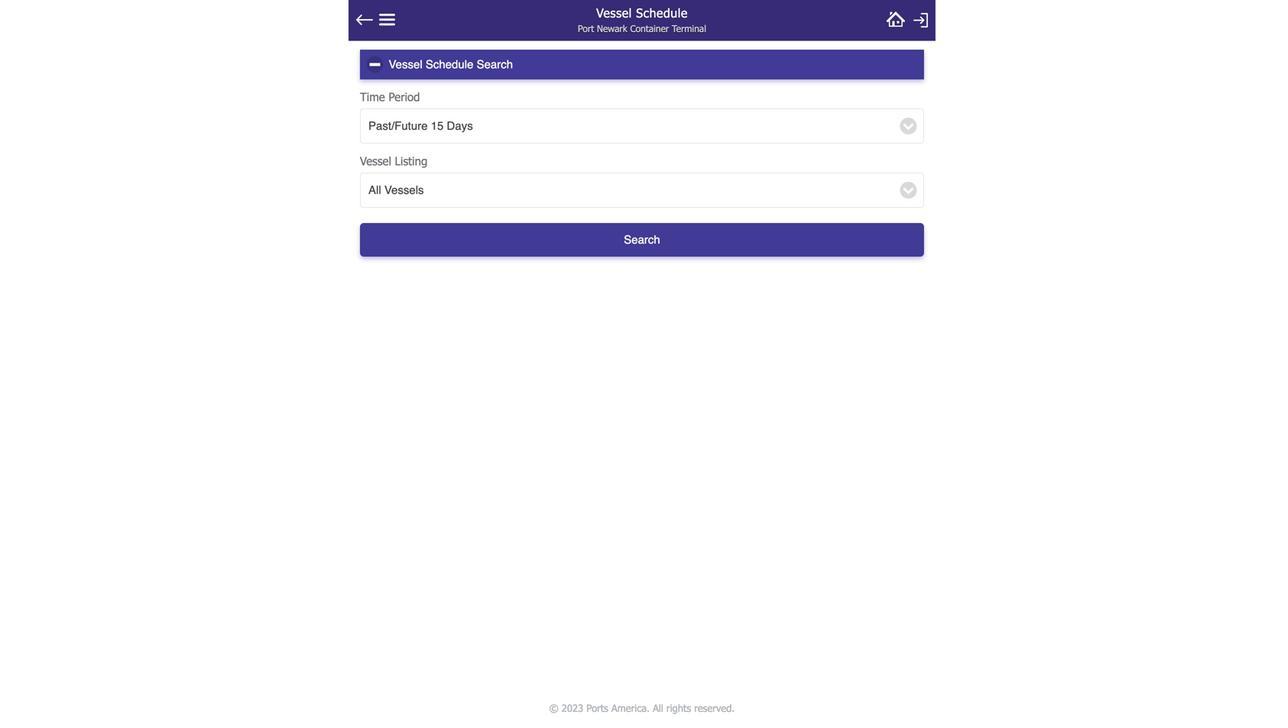 Task type: vqa. For each thing, say whether or not it's contained in the screenshot.
The priority message is used by terminals to provide its customers daily message updates that can include: Current terminal conditions Important terminal-related issues that may impact customer cargo or equipment drop-offs or pickups Special directives or notices
no



Task type: describe. For each thing, give the bounding box(es) containing it.
schedule for port
[[636, 5, 688, 20]]

days
[[447, 119, 473, 133]]

vessels
[[384, 183, 424, 197]]

vessel schedule heading
[[525, 0, 759, 24]]

port
[[578, 23, 594, 34]]

rights
[[666, 702, 691, 714]]

period
[[389, 90, 420, 104]]

past/future
[[368, 119, 428, 133]]

newark
[[597, 23, 627, 34]]

time period
[[360, 90, 420, 104]]

© 2023 ports america. all rights reserved. footer
[[344, 699, 941, 719]]

2023
[[562, 702, 583, 714]]

america.
[[612, 702, 650, 714]]

listing
[[395, 154, 427, 168]]

terminal
[[672, 23, 706, 34]]

vessel schedule banner
[[349, 0, 936, 41]]

0 vertical spatial all
[[368, 183, 381, 197]]

time
[[360, 90, 385, 104]]

©
[[549, 702, 559, 714]]



Task type: locate. For each thing, give the bounding box(es) containing it.
vessel up newark on the top
[[596, 5, 632, 20]]

schedule
[[636, 5, 688, 20], [426, 58, 473, 71]]

vessel
[[596, 5, 632, 20], [389, 58, 422, 71], [360, 154, 391, 168]]

1 vertical spatial all
[[653, 702, 663, 714]]

schedule up container
[[636, 5, 688, 20]]

1 horizontal spatial schedule
[[636, 5, 688, 20]]

vessel for vessel listing
[[360, 154, 391, 168]]

ports
[[586, 702, 608, 714]]

all inside © 2023 ports america. all rights reserved. footer
[[653, 702, 663, 714]]

© 2023 ports america. all rights reserved.
[[549, 702, 735, 714]]

schedule inside vessel schedule port newark container terminal
[[636, 5, 688, 20]]

all left vessels
[[368, 183, 381, 197]]

schedule left the search
[[426, 58, 473, 71]]

0 vertical spatial vessel
[[596, 5, 632, 20]]

container
[[630, 23, 669, 34]]

0 horizontal spatial all
[[368, 183, 381, 197]]

reserved.
[[694, 702, 735, 714]]

0 vertical spatial schedule
[[636, 5, 688, 20]]

vessel for vessel schedule port newark container terminal
[[596, 5, 632, 20]]

vessel listing
[[360, 154, 427, 168]]

1 vertical spatial schedule
[[426, 58, 473, 71]]

15
[[431, 119, 444, 133]]

all vessels
[[368, 183, 424, 197]]

2 vertical spatial vessel
[[360, 154, 391, 168]]

vessel left listing
[[360, 154, 391, 168]]

all
[[368, 183, 381, 197], [653, 702, 663, 714]]

1 vertical spatial vessel
[[389, 58, 422, 71]]

all left rights at right bottom
[[653, 702, 663, 714]]

1 horizontal spatial all
[[653, 702, 663, 714]]

search
[[477, 58, 513, 71]]

past/future 15 days
[[368, 119, 473, 133]]

schedule for search
[[426, 58, 473, 71]]

vessel schedule search
[[389, 58, 513, 71]]

None button
[[360, 223, 924, 257]]

vessel for vessel schedule search
[[389, 58, 422, 71]]

vessel up period
[[389, 58, 422, 71]]

0 horizontal spatial schedule
[[426, 58, 473, 71]]

vessel schedule search link
[[360, 50, 924, 79]]

vessel schedule port newark container terminal
[[578, 5, 706, 34]]

vessel inside vessel schedule port newark container terminal
[[596, 5, 632, 20]]



